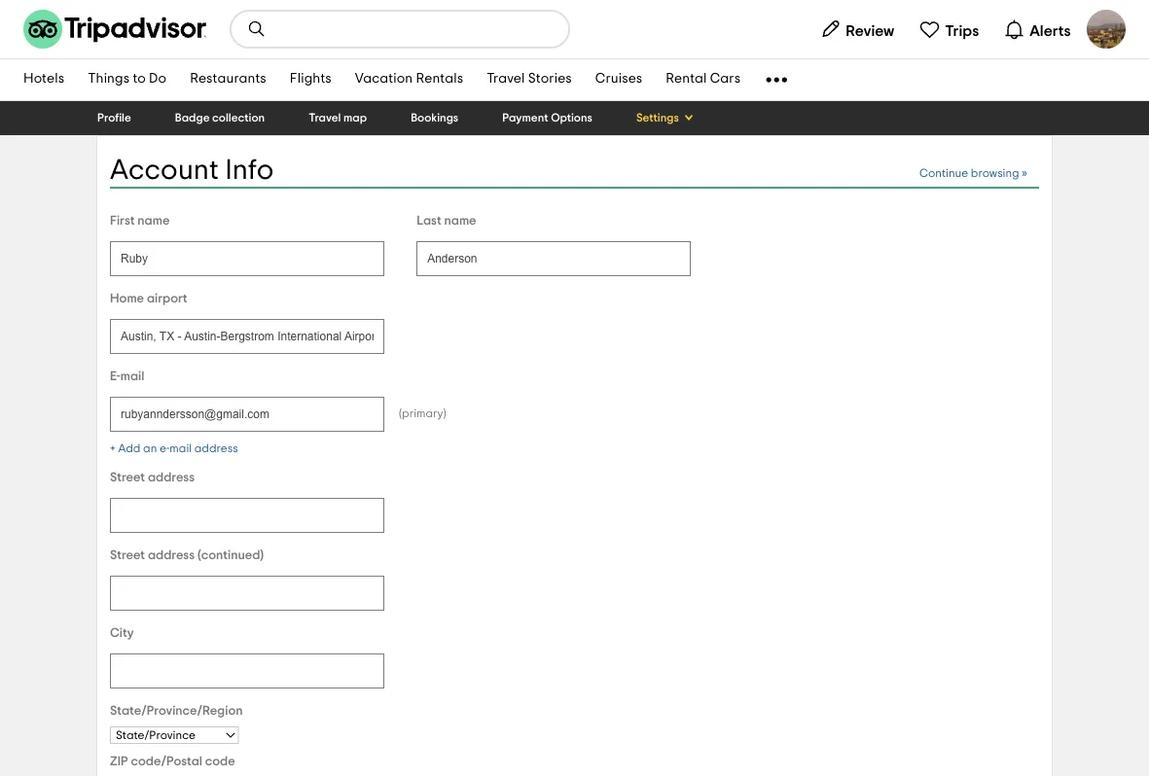 Task type: vqa. For each thing, say whether or not it's contained in the screenshot.
Improve this listing
no



Task type: describe. For each thing, give the bounding box(es) containing it.
e-
[[110, 370, 120, 383]]

things to do link
[[76, 59, 178, 100]]

cruises
[[596, 72, 643, 86]]

code/postal
[[131, 756, 202, 768]]

home
[[110, 292, 144, 305]]

travel for travel stories
[[487, 72, 525, 86]]

hotels
[[23, 72, 64, 86]]

browsing
[[971, 167, 1020, 179]]

travel stories
[[487, 72, 572, 86]]

Street address (continued) text field
[[110, 576, 385, 611]]

state/province/region
[[110, 705, 243, 718]]

an
[[143, 443, 157, 455]]

payment
[[502, 112, 549, 124]]

badge collection
[[175, 112, 265, 124]]

account info
[[110, 157, 274, 185]]

continue
[[920, 167, 969, 179]]

rentals
[[416, 72, 464, 86]]

restaurants
[[190, 72, 267, 86]]

info
[[225, 157, 274, 185]]

(primary)
[[399, 408, 447, 420]]

street for street address
[[110, 472, 145, 484]]

things
[[88, 72, 130, 86]]

account settings link
[[623, 180, 740, 209]]

settings
[[637, 112, 679, 124]]

alerts
[[1030, 23, 1071, 38]]

1 horizontal spatial mail
[[170, 443, 192, 455]]

account for account settings
[[623, 187, 679, 202]]

City text field
[[110, 654, 385, 689]]

0 vertical spatial address
[[194, 443, 238, 455]]

add
[[118, 443, 141, 455]]

travel for travel map
[[309, 112, 341, 124]]

vacation rentals link
[[343, 59, 475, 100]]

zip
[[110, 756, 128, 768]]

home airport
[[110, 292, 188, 305]]

(continued)
[[198, 549, 264, 562]]

search image
[[247, 19, 267, 39]]

first
[[110, 215, 135, 227]]

continue browsing » link
[[920, 167, 1028, 179]]

hotels link
[[12, 59, 76, 100]]

last
[[417, 215, 442, 227]]

vacation
[[355, 72, 413, 86]]

settings
[[682, 187, 734, 202]]

vacation rentals
[[355, 72, 464, 86]]

last name
[[417, 215, 477, 227]]

name for first name
[[138, 215, 170, 227]]

alerts link
[[996, 10, 1080, 49]]

travel map
[[309, 112, 367, 124]]

name for last name
[[444, 215, 477, 227]]

street for street address (continued)
[[110, 549, 145, 562]]

rental cars
[[666, 72, 741, 86]]

review link
[[812, 10, 903, 49]]



Task type: locate. For each thing, give the bounding box(es) containing it.
zip code/postal code
[[110, 756, 235, 768]]

travel left map
[[309, 112, 341, 124]]

1 horizontal spatial name
[[444, 215, 477, 227]]

profile picture image
[[1087, 10, 1126, 49]]

continue browsing »
[[920, 167, 1028, 179]]

rental cars link
[[655, 59, 753, 100]]

trips link
[[911, 10, 988, 49]]

0 vertical spatial account
[[110, 157, 219, 185]]

do
[[149, 72, 167, 86]]

0 horizontal spatial account
[[110, 157, 219, 185]]

None text field
[[110, 241, 385, 276], [417, 241, 691, 276], [110, 241, 385, 276], [417, 241, 691, 276]]

cars
[[710, 72, 741, 86]]

profile
[[97, 112, 131, 124]]

account settings
[[623, 187, 734, 202]]

1 vertical spatial mail
[[170, 443, 192, 455]]

0 horizontal spatial mail
[[120, 370, 144, 383]]

1 street from the top
[[110, 472, 145, 484]]

payment options
[[502, 112, 593, 124]]

map
[[344, 112, 367, 124]]

badge
[[175, 112, 210, 124]]

Street address text field
[[110, 498, 385, 533]]

stories
[[528, 72, 572, 86]]

1 name from the left
[[138, 215, 170, 227]]

2 name from the left
[[444, 215, 477, 227]]

1 horizontal spatial account
[[623, 187, 679, 202]]

address for street address
[[148, 472, 195, 484]]

0 horizontal spatial name
[[138, 215, 170, 227]]

code
[[205, 756, 235, 768]]

payment options link
[[502, 112, 593, 124]]

None search field
[[232, 12, 569, 47]]

»
[[1022, 167, 1028, 179]]

1 vertical spatial account
[[623, 187, 679, 202]]

travel map link
[[309, 112, 367, 124]]

to
[[133, 72, 146, 86]]

address
[[194, 443, 238, 455], [148, 472, 195, 484], [148, 549, 195, 562]]

city
[[110, 627, 134, 640]]

tripadvisor image
[[23, 10, 206, 49]]

address left (continued) at the bottom of the page
[[148, 549, 195, 562]]

account left settings
[[623, 187, 679, 202]]

address for street address (continued)
[[148, 549, 195, 562]]

name right first
[[138, 215, 170, 227]]

name right last
[[444, 215, 477, 227]]

0 vertical spatial travel
[[487, 72, 525, 86]]

1 horizontal spatial travel
[[487, 72, 525, 86]]

airport
[[147, 292, 188, 305]]

2 street from the top
[[110, 549, 145, 562]]

0 horizontal spatial travel
[[309, 112, 341, 124]]

street
[[110, 472, 145, 484], [110, 549, 145, 562]]

travel stories link
[[475, 59, 584, 100]]

1 vertical spatial street
[[110, 549, 145, 562]]

flights
[[290, 72, 332, 86]]

street address (continued)
[[110, 549, 264, 562]]

0 vertical spatial mail
[[120, 370, 144, 383]]

profile link
[[97, 112, 131, 124]]

1 vertical spatial travel
[[309, 112, 341, 124]]

rental
[[666, 72, 707, 86]]

mail right the an at the left bottom of the page
[[170, 443, 192, 455]]

street address
[[110, 472, 195, 484]]

trips
[[945, 23, 980, 38]]

bookings link
[[411, 112, 459, 124]]

mail up 'add'
[[120, 370, 144, 383]]

badge collection link
[[175, 112, 265, 124]]

address right "e-"
[[194, 443, 238, 455]]

+ add an e-mail address
[[110, 443, 238, 455]]

2 vertical spatial address
[[148, 549, 195, 562]]

street down 'add'
[[110, 472, 145, 484]]

None text field
[[110, 319, 385, 354], [110, 397, 385, 432], [110, 319, 385, 354], [110, 397, 385, 432]]

review
[[846, 23, 895, 38]]

0 vertical spatial street
[[110, 472, 145, 484]]

+
[[110, 443, 116, 455]]

bookings
[[411, 112, 459, 124]]

1 vertical spatial address
[[148, 472, 195, 484]]

options
[[551, 112, 593, 124]]

flights link
[[278, 59, 343, 100]]

restaurants link
[[178, 59, 278, 100]]

e-
[[160, 443, 170, 455]]

account for account info
[[110, 157, 219, 185]]

cruises link
[[584, 59, 655, 100]]

things to do
[[88, 72, 167, 86]]

travel up payment
[[487, 72, 525, 86]]

address down '+ add an e-mail address'
[[148, 472, 195, 484]]

collection
[[212, 112, 265, 124]]

e-mail
[[110, 370, 144, 383]]

account
[[110, 157, 219, 185], [623, 187, 679, 202]]

mail
[[120, 370, 144, 383], [170, 443, 192, 455]]

street up city
[[110, 549, 145, 562]]

name
[[138, 215, 170, 227], [444, 215, 477, 227]]

account up first name
[[110, 157, 219, 185]]

travel
[[487, 72, 525, 86], [309, 112, 341, 124]]

first name
[[110, 215, 170, 227]]



